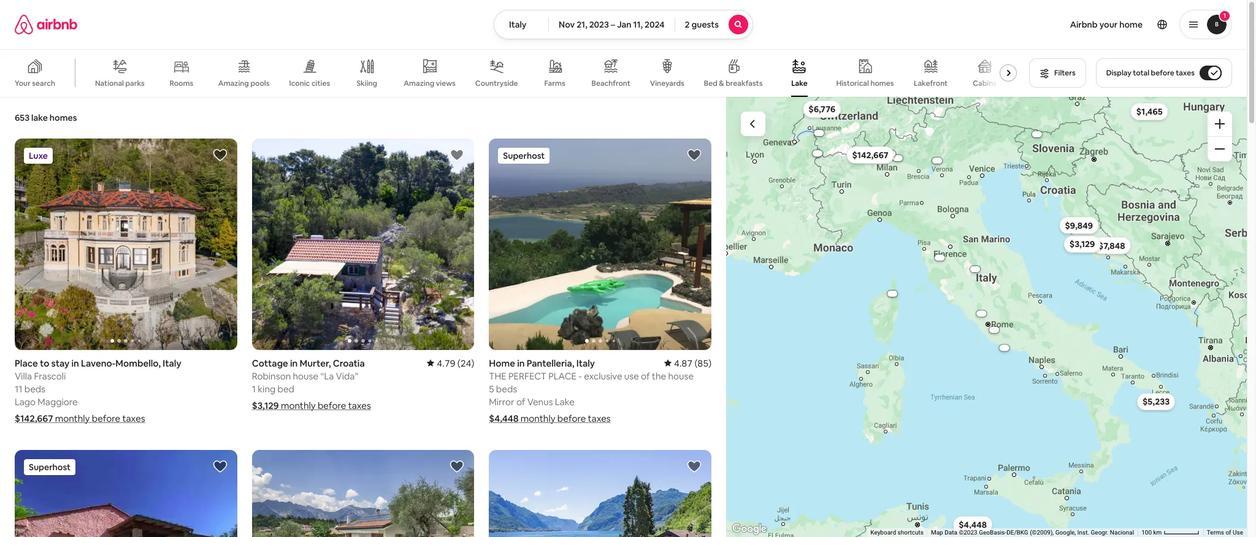 Task type: describe. For each thing, give the bounding box(es) containing it.
$3,129 inside button
[[1069, 239, 1095, 250]]

home
[[1120, 19, 1143, 30]]

geogr.
[[1091, 529, 1109, 536]]

100
[[1142, 529, 1152, 536]]

zoom in image
[[1215, 119, 1225, 129]]

zoom out image
[[1215, 144, 1225, 154]]

use
[[624, 370, 639, 382]]

place to stay in laveno-mombello, italy villa frascoli 11 beds lago maggiore $142,667 monthly before taxes
[[15, 357, 181, 424]]

add to wishlist: place to stay in laveno-mombello, italy image
[[213, 148, 227, 163]]

5
[[489, 383, 494, 395]]

google map
showing 30 stays. region
[[726, 97, 1247, 537]]

$5,233 button
[[1137, 393, 1175, 411]]

the
[[652, 370, 666, 382]]

taxes inside cottage in murter, croatia robinson house "la vida" 1 king bed $3,129 monthly before taxes
[[348, 400, 371, 411]]

stay
[[51, 357, 69, 369]]

cabins
[[973, 79, 997, 88]]

display total before taxes
[[1106, 68, 1195, 78]]

2 guests
[[685, 19, 719, 30]]

add to wishlist: home in pantelleria, italy image
[[687, 148, 702, 163]]

(24)
[[458, 357, 474, 369]]

house inside cottage in murter, croatia robinson house "la vida" 1 king bed $3,129 monthly before taxes
[[293, 370, 318, 382]]

add to wishlist: home in malcesine, italy image
[[450, 459, 465, 474]]

your search
[[15, 79, 55, 88]]

$4,688
[[999, 346, 1010, 350]]

lakefront
[[914, 79, 948, 88]]

bed
[[278, 383, 294, 395]]

before inside place to stay in laveno-mombello, italy villa frascoli 11 beds lago maggiore $142,667 monthly before taxes
[[92, 413, 120, 424]]

guests
[[692, 19, 719, 30]]

display
[[1106, 68, 1132, 78]]

before inside home in pantelleria, italy the perfect place - exclusive use of the house 5 beds mirror of venus lake $4,448 monthly before taxes
[[558, 413, 586, 424]]

search
[[32, 79, 55, 88]]

perfect
[[509, 370, 547, 382]]

(85)
[[695, 357, 712, 369]]

keyboard shortcuts button
[[871, 529, 924, 537]]

$21,738 button
[[963, 266, 987, 272]]

beds inside place to stay in laveno-mombello, italy villa frascoli 11 beds lago maggiore $142,667 monthly before taxes
[[24, 383, 45, 395]]

100 km button
[[1138, 529, 1204, 537]]

0 horizontal spatial homes
[[50, 112, 77, 123]]

shortcuts
[[898, 529, 924, 536]]

cottage
[[252, 357, 288, 369]]

lake inside home in pantelleria, italy the perfect place - exclusive use of the house 5 beds mirror of venus lake $4,448 monthly before taxes
[[555, 396, 575, 408]]

total
[[1133, 68, 1150, 78]]

the
[[489, 370, 507, 382]]

$142,667 inside place to stay in laveno-mombello, italy villa frascoli 11 beds lago maggiore $142,667 monthly before taxes
[[15, 413, 53, 424]]

beds inside home in pantelleria, italy the perfect place - exclusive use of the house 5 beds mirror of venus lake $4,448 monthly before taxes
[[496, 383, 517, 395]]

before inside cottage in murter, croatia robinson house "la vida" 1 king bed $3,129 monthly before taxes
[[318, 400, 346, 411]]

1 horizontal spatial of
[[641, 370, 650, 382]]

your
[[15, 79, 31, 88]]

$5,233
[[1143, 397, 1170, 408]]

vineyards
[[650, 79, 684, 88]]

bed & breakfasts
[[704, 79, 763, 88]]

google image
[[729, 521, 770, 537]]

national parks
[[95, 78, 145, 88]]

amazing views
[[404, 78, 456, 88]]

$3,129 button
[[1064, 236, 1101, 253]]

terms
[[1207, 529, 1224, 536]]

in for home
[[517, 357, 525, 369]]

$7,848
[[1098, 240, 1125, 251]]

pools
[[251, 79, 270, 88]]

national
[[95, 78, 124, 88]]

italy inside button
[[509, 19, 527, 30]]

place
[[549, 370, 577, 382]]

historical homes
[[836, 78, 894, 88]]

$4,448 button
[[953, 517, 992, 534]]

bed
[[704, 79, 718, 88]]

vida"
[[336, 370, 358, 382]]

2 guests button
[[675, 10, 753, 39]]

airbnb
[[1070, 19, 1098, 30]]

&
[[719, 79, 724, 88]]

0 vertical spatial homes
[[871, 78, 894, 88]]

monthly inside cottage in murter, croatia robinson house "la vida" 1 king bed $3,129 monthly before taxes
[[281, 400, 316, 411]]

$3,129 inside cottage in murter, croatia robinson house "la vida" 1 king bed $3,129 monthly before taxes
[[252, 400, 279, 411]]

place
[[15, 357, 38, 369]]

add to wishlist: villa in vassena, italy image
[[687, 459, 702, 474]]

italy button
[[494, 10, 549, 39]]

google,
[[1056, 529, 1076, 536]]

filters
[[1055, 68, 1076, 78]]

add to wishlist: villa in tuoro sul trasimeno, italy image
[[213, 459, 227, 474]]

2023
[[589, 19, 609, 30]]

airbnb your home
[[1070, 19, 1143, 30]]

2
[[685, 19, 690, 30]]

exclusive
[[584, 370, 622, 382]]

4.87
[[674, 357, 693, 369]]

maggiore
[[38, 396, 78, 408]]

$4,448 inside button
[[959, 520, 987, 531]]

653 lake homes
[[15, 112, 77, 123]]

$4,448 inside home in pantelleria, italy the perfect place - exclusive use of the house 5 beds mirror of venus lake $4,448 monthly before taxes
[[489, 413, 519, 424]]

murter,
[[300, 357, 331, 369]]

$1,465 button
[[1131, 103, 1168, 120]]

4.87 (85)
[[674, 357, 712, 369]]

breakfasts
[[726, 79, 763, 88]]

$142,667 button
[[847, 147, 894, 164]]

100 km
[[1142, 529, 1164, 536]]

keyboard
[[871, 529, 896, 536]]

21,
[[577, 19, 588, 30]]



Task type: locate. For each thing, give the bounding box(es) containing it.
house down murter,
[[293, 370, 318, 382]]

0 horizontal spatial monthly
[[55, 413, 90, 424]]

in up perfect at the bottom of the page
[[517, 357, 525, 369]]

1 horizontal spatial 1
[[1224, 12, 1226, 20]]

laveno-
[[81, 357, 116, 369]]

0 horizontal spatial $4,448
[[489, 413, 519, 424]]

(©2009),
[[1030, 529, 1054, 536]]

1 inside cottage in murter, croatia robinson house "la vida" 1 king bed $3,129 monthly before taxes
[[252, 383, 256, 395]]

monthly down "maggiore" in the left bottom of the page
[[55, 413, 90, 424]]

4.79
[[437, 357, 456, 369]]

monthly down venus
[[521, 413, 556, 424]]

homes right lake
[[50, 112, 77, 123]]

of left 'the'
[[641, 370, 650, 382]]

0 vertical spatial of
[[641, 370, 650, 382]]

iconic
[[289, 78, 310, 88]]

nacional
[[1110, 529, 1134, 536]]

keyboard shortcuts
[[871, 529, 924, 536]]

km
[[1154, 529, 1162, 536]]

use
[[1233, 529, 1244, 536]]

1 horizontal spatial italy
[[509, 19, 527, 30]]

1 horizontal spatial $3,129
[[1069, 239, 1095, 250]]

monthly down bed
[[281, 400, 316, 411]]

profile element
[[768, 0, 1232, 49]]

add to wishlist: cottage in murter, croatia image
[[450, 148, 465, 163]]

italy right the mombello,
[[163, 357, 181, 369]]

$142,667 inside button
[[852, 150, 888, 161]]

$4,448 right data
[[959, 520, 987, 531]]

jan
[[617, 19, 632, 30]]

2 beds from the left
[[496, 383, 517, 395]]

cottage in murter, croatia robinson house "la vida" 1 king bed $3,129 monthly before taxes
[[252, 357, 371, 411]]

1 button
[[1180, 10, 1232, 39]]

of right mirror
[[517, 396, 525, 408]]

in right stay
[[71, 357, 79, 369]]

none search field containing italy
[[494, 10, 753, 39]]

nov 21, 2023 – jan 11, 2024
[[559, 19, 665, 30]]

house inside home in pantelleria, italy the perfect place - exclusive use of the house 5 beds mirror of venus lake $4,448 monthly before taxes
[[668, 370, 694, 382]]

1 horizontal spatial amazing
[[404, 78, 435, 88]]

iconic cities
[[289, 78, 330, 88]]

in inside home in pantelleria, italy the perfect place - exclusive use of the house 5 beds mirror of venus lake $4,448 monthly before taxes
[[517, 357, 525, 369]]

"la
[[320, 370, 334, 382]]

amazing for amazing views
[[404, 78, 435, 88]]

before down "la
[[318, 400, 346, 411]]

11,
[[633, 19, 643, 30]]

1 horizontal spatial house
[[668, 370, 694, 382]]

$1,465
[[1136, 106, 1163, 117]]

0 horizontal spatial beds
[[24, 383, 45, 395]]

inst.
[[1078, 529, 1090, 536]]

1 vertical spatial of
[[517, 396, 525, 408]]

map
[[931, 529, 943, 536]]

frascoli
[[34, 370, 66, 382]]

1 beds from the left
[[24, 383, 45, 395]]

beds up lago
[[24, 383, 45, 395]]

nov 21, 2023 – jan 11, 2024 button
[[548, 10, 675, 39]]

2 house from the left
[[668, 370, 694, 382]]

amazing for amazing pools
[[218, 79, 249, 88]]

0 vertical spatial 1
[[1224, 12, 1226, 20]]

0 vertical spatial $3,129
[[1069, 239, 1095, 250]]

$6,776 button
[[803, 101, 841, 118]]

$4,448 down mirror
[[489, 413, 519, 424]]

taxes
[[1176, 68, 1195, 78], [348, 400, 371, 411], [122, 413, 145, 424], [588, 413, 611, 424]]

beachfront
[[592, 79, 631, 88]]

$3,129 down "$9,849"
[[1069, 239, 1095, 250]]

0 horizontal spatial in
[[71, 357, 79, 369]]

in inside cottage in murter, croatia robinson house "la vida" 1 king bed $3,129 monthly before taxes
[[290, 357, 298, 369]]

1 vertical spatial $142,667
[[15, 413, 53, 424]]

0 horizontal spatial of
[[517, 396, 525, 408]]

$23,390 button
[[925, 158, 949, 164]]

1 horizontal spatial $4,448
[[959, 520, 987, 531]]

-
[[579, 370, 582, 382]]

2 horizontal spatial of
[[1226, 529, 1232, 536]]

views
[[436, 78, 456, 88]]

1 vertical spatial lake
[[555, 396, 575, 408]]

amazing pools
[[218, 79, 270, 88]]

0 horizontal spatial 1
[[252, 383, 256, 395]]

0 vertical spatial lake
[[792, 79, 808, 88]]

amazing
[[404, 78, 435, 88], [218, 79, 249, 88]]

0 horizontal spatial amazing
[[218, 79, 249, 88]]

taxes down exclusive
[[588, 413, 611, 424]]

amazing left views
[[404, 78, 435, 88]]

homes right historical
[[871, 78, 894, 88]]

4.79 out of 5 average rating,  24 reviews image
[[427, 357, 474, 369]]

taxes down vida"
[[348, 400, 371, 411]]

$3,129 down king
[[252, 400, 279, 411]]

1 horizontal spatial homes
[[871, 78, 894, 88]]

home in pantelleria, italy the perfect place - exclusive use of the house 5 beds mirror of venus lake $4,448 monthly before taxes
[[489, 357, 694, 424]]

monthly inside home in pantelleria, italy the perfect place - exclusive use of the house 5 beds mirror of venus lake $4,448 monthly before taxes
[[521, 413, 556, 424]]

italy left "nov"
[[509, 19, 527, 30]]

venus
[[527, 396, 553, 408]]

map data ©2023 geobasis-de/bkg (©2009), google, inst. geogr. nacional
[[931, 529, 1134, 536]]

before down -
[[558, 413, 586, 424]]

0 horizontal spatial italy
[[163, 357, 181, 369]]

1 vertical spatial $3,129
[[252, 400, 279, 411]]

taxes inside home in pantelleria, italy the perfect place - exclusive use of the house 5 beds mirror of venus lake $4,448 monthly before taxes
[[588, 413, 611, 424]]

pantelleria,
[[527, 357, 575, 369]]

of
[[641, 370, 650, 382], [517, 396, 525, 408], [1226, 529, 1232, 536]]

italy up -
[[576, 357, 595, 369]]

taxes down the mombello,
[[122, 413, 145, 424]]

group
[[0, 49, 1022, 97], [15, 139, 237, 350], [252, 139, 474, 350], [489, 139, 712, 350], [15, 450, 237, 537], [252, 450, 474, 537], [489, 450, 712, 537]]

0 vertical spatial $142,667
[[852, 150, 888, 161]]

lake up $6,776 button
[[792, 79, 808, 88]]

nov
[[559, 19, 575, 30]]

1 horizontal spatial $142,667
[[852, 150, 888, 161]]

1 horizontal spatial lake
[[792, 79, 808, 88]]

1 horizontal spatial beds
[[496, 383, 517, 395]]

in for cottage
[[290, 357, 298, 369]]

de/bkg
[[1007, 529, 1029, 536]]

1 house from the left
[[293, 370, 318, 382]]

$9,849
[[1065, 220, 1093, 231]]

1 vertical spatial homes
[[50, 112, 77, 123]]

None search field
[[494, 10, 753, 39]]

lake
[[792, 79, 808, 88], [555, 396, 575, 408]]

before down laveno-
[[92, 413, 120, 424]]

653
[[15, 112, 30, 123]]

1 horizontal spatial monthly
[[281, 400, 316, 411]]

before
[[1151, 68, 1175, 78], [318, 400, 346, 411], [92, 413, 120, 424], [558, 413, 586, 424]]

lago
[[15, 396, 36, 408]]

in inside place to stay in laveno-mombello, italy villa frascoli 11 beds lago maggiore $142,667 monthly before taxes
[[71, 357, 79, 369]]

monthly
[[281, 400, 316, 411], [55, 413, 90, 424], [521, 413, 556, 424]]

2 vertical spatial of
[[1226, 529, 1232, 536]]

monthly inside place to stay in laveno-mombello, italy villa frascoli 11 beds lago maggiore $142,667 monthly before taxes
[[55, 413, 90, 424]]

3 in from the left
[[517, 357, 525, 369]]

before right total
[[1151, 68, 1175, 78]]

taxes inside place to stay in laveno-mombello, italy villa frascoli 11 beds lago maggiore $142,667 monthly before taxes
[[122, 413, 145, 424]]

2 in from the left
[[290, 357, 298, 369]]

0 horizontal spatial lake
[[555, 396, 575, 408]]

2024
[[645, 19, 665, 30]]

$9,849 button
[[1059, 217, 1098, 234]]

villa
[[15, 370, 32, 382]]

4.87 out of 5 average rating,  85 reviews image
[[664, 357, 712, 369]]

4.79 (24)
[[437, 357, 474, 369]]

of left use
[[1226, 529, 1232, 536]]

2 horizontal spatial italy
[[576, 357, 595, 369]]

©2023
[[959, 529, 978, 536]]

lake
[[31, 112, 48, 123]]

0 horizontal spatial $3,129
[[252, 400, 279, 411]]

to
[[40, 357, 49, 369]]

italy inside place to stay in laveno-mombello, italy villa frascoli 11 beds lago maggiore $142,667 monthly before taxes
[[163, 357, 181, 369]]

1 inside dropdown button
[[1224, 12, 1226, 20]]

0 horizontal spatial house
[[293, 370, 318, 382]]

1 in from the left
[[71, 357, 79, 369]]

$21,738
[[969, 267, 981, 271]]

1 vertical spatial 1
[[252, 383, 256, 395]]

lake right venus
[[555, 396, 575, 408]]

beds up mirror
[[496, 383, 517, 395]]

group containing national parks
[[0, 49, 1022, 97]]

$7,848 button
[[1093, 237, 1131, 254]]

amazing left pools
[[218, 79, 249, 88]]

italy inside home in pantelleria, italy the perfect place - exclusive use of the house 5 beds mirror of venus lake $4,448 monthly before taxes
[[576, 357, 595, 369]]

taxes right total
[[1176, 68, 1195, 78]]

parks
[[125, 78, 145, 88]]

–
[[611, 19, 615, 30]]

mirror
[[489, 396, 515, 408]]

beds
[[24, 383, 45, 395], [496, 383, 517, 395]]

2 horizontal spatial in
[[517, 357, 525, 369]]

$23,390
[[931, 159, 944, 163]]

$6,776
[[808, 104, 835, 115]]

home
[[489, 357, 515, 369]]

0 horizontal spatial $142,667
[[15, 413, 53, 424]]

in left murter,
[[290, 357, 298, 369]]

$4,688 button
[[992, 345, 1017, 351]]

2 horizontal spatial monthly
[[521, 413, 556, 424]]

rooms
[[170, 79, 193, 88]]

king
[[258, 383, 276, 395]]

filters button
[[1029, 58, 1086, 88]]

cities
[[312, 78, 330, 88]]

1 vertical spatial $4,448
[[959, 520, 987, 531]]

0 vertical spatial $4,448
[[489, 413, 519, 424]]

house down '4.87'
[[668, 370, 694, 382]]

1 horizontal spatial in
[[290, 357, 298, 369]]

geobasis-
[[979, 529, 1007, 536]]

airbnb your home link
[[1063, 12, 1150, 37]]

robinson
[[252, 370, 291, 382]]



Task type: vqa. For each thing, say whether or not it's contained in the screenshot.
Drinking
no



